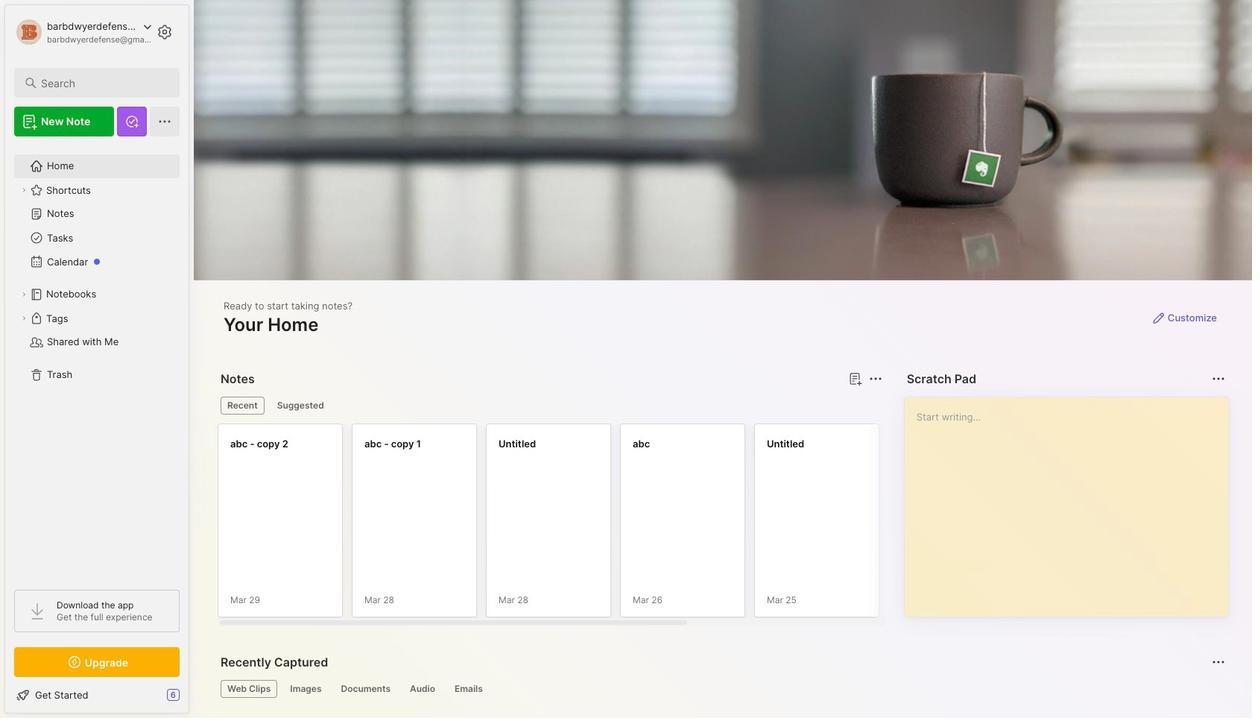 Task type: locate. For each thing, give the bounding box(es) containing it.
tab list
[[221, 397, 880, 415], [221, 680, 1224, 698]]

1 horizontal spatial more actions field
[[1209, 368, 1230, 389]]

tree
[[5, 145, 189, 576]]

0 vertical spatial tab list
[[221, 397, 880, 415]]

0 horizontal spatial more actions field
[[866, 368, 886, 389]]

None search field
[[41, 74, 166, 92]]

More actions field
[[866, 368, 886, 389], [1209, 368, 1230, 389]]

tab
[[221, 397, 265, 415], [271, 397, 331, 415], [221, 680, 278, 698], [284, 680, 329, 698], [334, 680, 397, 698], [403, 680, 442, 698], [448, 680, 490, 698]]

1 vertical spatial tab list
[[221, 680, 1224, 698]]

2 more actions field from the left
[[1209, 368, 1230, 389]]

2 tab list from the top
[[221, 680, 1224, 698]]

row group
[[218, 424, 1157, 626]]

more actions image
[[1210, 370, 1228, 388]]



Task type: vqa. For each thing, say whether or not it's contained in the screenshot.
Edit search icon
no



Task type: describe. For each thing, give the bounding box(es) containing it.
Help and Learning task checklist field
[[5, 683, 189, 707]]

1 more actions field from the left
[[866, 368, 886, 389]]

main element
[[0, 0, 194, 718]]

expand notebooks image
[[19, 290, 28, 299]]

expand tags image
[[19, 314, 28, 323]]

Search text field
[[41, 76, 166, 90]]

tree inside main element
[[5, 145, 189, 576]]

1 tab list from the top
[[221, 397, 880, 415]]

Account field
[[14, 17, 152, 47]]

settings image
[[156, 23, 174, 41]]

Start writing… text field
[[917, 397, 1228, 605]]

none search field inside main element
[[41, 74, 166, 92]]

click to collapse image
[[188, 691, 199, 708]]

more actions image
[[867, 370, 885, 388]]



